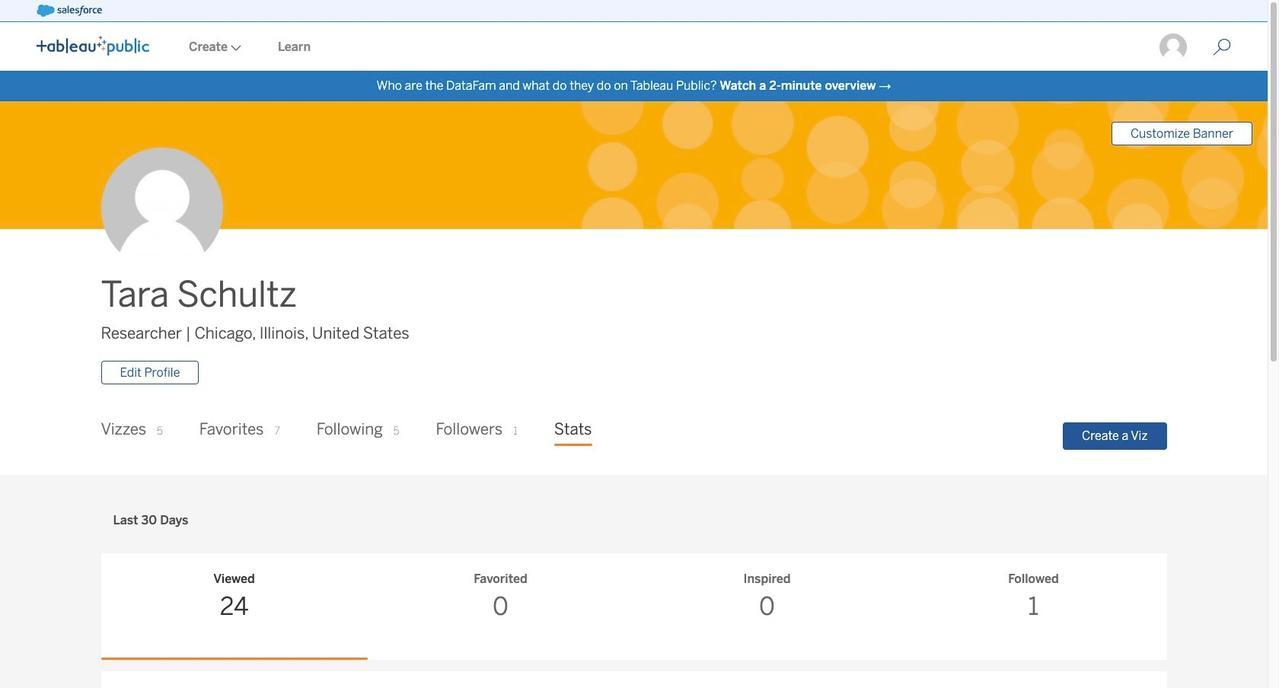 Task type: vqa. For each thing, say whether or not it's contained in the screenshot.
NETFLIX_TITLES_CAST A1:B10000
no



Task type: locate. For each thing, give the bounding box(es) containing it.
number of authors who started following you in the last 30 days element
[[908, 571, 1160, 626]]

logo image
[[37, 36, 149, 56]]

create image
[[228, 45, 242, 51]]

avatar image
[[101, 148, 223, 270]]

go to search image
[[1195, 38, 1250, 56]]

number of times that your visualizations were viewed by others in the last 30 days element
[[109, 571, 360, 626]]



Task type: describe. For each thing, give the bounding box(es) containing it.
salesforce logo image
[[37, 5, 102, 17]]

number of visualizations published by others in the last 30 days that credit your profile or visualizations as inspiration element
[[642, 571, 893, 626]]

tara.schultz image
[[1159, 32, 1189, 62]]

number of times that your visualizations were favorited by others in the last 30 days element
[[375, 571, 627, 626]]



